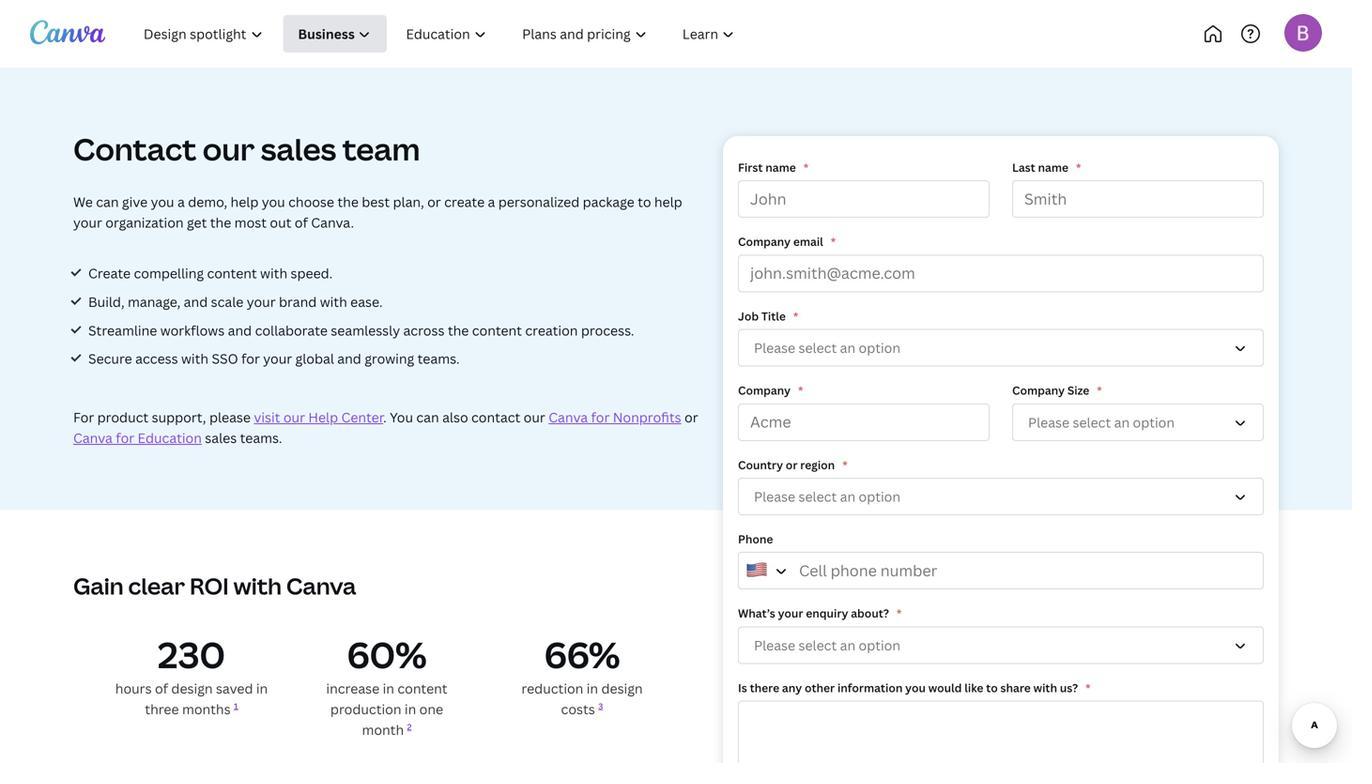 Task type: locate. For each thing, give the bounding box(es) containing it.
costs
[[561, 701, 595, 718]]

a left demo,
[[177, 193, 185, 211]]

teams. down across
[[417, 350, 460, 368]]

for down the product
[[116, 429, 134, 447]]

please for country
[[754, 488, 795, 506]]

0 vertical spatial content
[[207, 264, 257, 282]]

to
[[638, 193, 651, 211], [986, 680, 998, 696]]

select down region
[[799, 488, 837, 506]]

66%
[[544, 631, 620, 679]]

canva for nonprofits link
[[549, 409, 681, 426]]

option for job title *
[[859, 339, 900, 357]]

please select an option down "size"
[[1028, 413, 1175, 431]]

please down company size *
[[1028, 413, 1070, 431]]

content up build, manage, and scale your brand with ease.
[[207, 264, 257, 282]]

company *
[[738, 383, 803, 398]]

1 vertical spatial content
[[472, 321, 522, 339]]

of
[[295, 214, 308, 231], [155, 680, 168, 698]]

and down build, manage, and scale your brand with ease.
[[228, 321, 252, 339]]

2 horizontal spatial you
[[905, 680, 926, 696]]

* right email
[[831, 234, 836, 249]]

john.smith@acme.com text field
[[738, 255, 1264, 292]]

0 horizontal spatial design
[[171, 680, 213, 698]]

please select an option down title
[[754, 339, 900, 357]]

0 vertical spatial to
[[638, 193, 651, 211]]

* right first
[[803, 160, 809, 175]]

canva
[[549, 409, 588, 426], [73, 429, 113, 447], [286, 571, 356, 601]]

global
[[295, 350, 334, 368]]

sales down 'please'
[[205, 429, 237, 447]]

2 vertical spatial content
[[398, 680, 447, 698]]

select down "size"
[[1073, 413, 1111, 431]]

ease.
[[350, 293, 383, 311]]

John text field
[[738, 180, 990, 218]]

0 horizontal spatial and
[[184, 293, 208, 311]]

region
[[800, 457, 835, 473]]

secure
[[88, 350, 132, 368]]

and down streamline workflows and collaborate seamlessly across the content creation process.
[[337, 350, 361, 368]]

1 vertical spatial to
[[986, 680, 998, 696]]

please select an option for size
[[1028, 413, 1175, 431]]

an
[[840, 339, 856, 357], [1114, 413, 1130, 431], [840, 488, 856, 506], [840, 636, 856, 654]]

in inside hours of design saved in three months
[[256, 680, 268, 698]]

content left creation
[[472, 321, 522, 339]]

1 vertical spatial sales
[[205, 429, 237, 447]]

1 link
[[234, 701, 238, 712]]

in
[[256, 680, 268, 698], [383, 680, 394, 698], [587, 680, 598, 698], [405, 701, 416, 718]]

please select an option button for company size *
[[1012, 404, 1264, 441]]

1 horizontal spatial teams.
[[417, 350, 460, 368]]

across
[[403, 321, 445, 339]]

select for your
[[799, 636, 837, 654]]

name right first
[[765, 160, 796, 175]]

* right 'us?' on the right bottom of page
[[1086, 680, 1091, 696]]

1 name from the left
[[765, 160, 796, 175]]

our right "contact"
[[524, 409, 545, 426]]

contact
[[73, 129, 196, 169]]

1 help from the left
[[231, 193, 259, 211]]

with left ease.
[[320, 293, 347, 311]]

workflows
[[160, 321, 225, 339]]

the right get
[[210, 214, 231, 231]]

2 vertical spatial or
[[786, 457, 798, 473]]

canva.
[[311, 214, 354, 231]]

please select an option down 'enquiry'
[[754, 636, 900, 654]]

1 vertical spatial please select an option button
[[1012, 404, 1264, 441]]

any
[[782, 680, 802, 696]]

with
[[260, 264, 287, 282], [320, 293, 347, 311], [181, 350, 209, 368], [233, 571, 282, 601], [1033, 680, 1057, 696]]

help up most
[[231, 193, 259, 211]]

or left region
[[786, 457, 798, 473]]

for right the sso
[[241, 350, 260, 368]]

job title *
[[738, 308, 798, 324]]

design up 3 link
[[601, 680, 643, 698]]

1 horizontal spatial help
[[654, 193, 682, 211]]

please down country at the bottom of page
[[754, 488, 795, 506]]

0 vertical spatial can
[[96, 193, 119, 211]]

please select an option button for country or region *
[[738, 478, 1264, 515]]

2 horizontal spatial content
[[472, 321, 522, 339]]

0 horizontal spatial or
[[427, 193, 441, 211]]

1 horizontal spatial content
[[398, 680, 447, 698]]

of up three
[[155, 680, 168, 698]]

1 a from the left
[[177, 193, 185, 211]]

design up months
[[171, 680, 213, 698]]

our right the visit
[[283, 409, 305, 426]]

speed.
[[291, 264, 333, 282]]

1 horizontal spatial for
[[241, 350, 260, 368]]

content inside increase in content production in one month
[[398, 680, 447, 698]]

center
[[341, 409, 383, 426]]

1 vertical spatial for
[[591, 409, 610, 426]]

1 horizontal spatial and
[[228, 321, 252, 339]]

name right last
[[1038, 160, 1069, 175]]

0 horizontal spatial name
[[765, 160, 796, 175]]

* right about?
[[897, 606, 902, 621]]

of inside we can give you a demo, help you choose the best plan, or create a personalized package to help your organization get the most out of canva.
[[295, 214, 308, 231]]

of right out
[[295, 214, 308, 231]]

clear
[[128, 571, 185, 601]]

your
[[73, 214, 102, 231], [247, 293, 276, 311], [263, 350, 292, 368], [778, 606, 803, 621]]

please select an option button for what's your enquiry about? *
[[738, 627, 1264, 664]]

to right package
[[638, 193, 651, 211]]

1 vertical spatial canva
[[73, 429, 113, 447]]

or
[[427, 193, 441, 211], [685, 409, 698, 426], [786, 457, 798, 473]]

can
[[96, 193, 119, 211], [416, 409, 439, 426]]

or right nonprofits
[[685, 409, 698, 426]]

design for 230
[[171, 680, 213, 698]]

name for last name
[[1038, 160, 1069, 175]]

0 horizontal spatial to
[[638, 193, 651, 211]]

please select an option button
[[738, 478, 1264, 515], [738, 627, 1264, 664]]

increase
[[326, 680, 380, 698]]

1 vertical spatial and
[[228, 321, 252, 339]]

*
[[803, 160, 809, 175], [1076, 160, 1081, 175], [831, 234, 836, 249], [793, 308, 798, 324], [798, 383, 803, 398], [1097, 383, 1102, 398], [842, 457, 848, 473], [897, 606, 902, 621], [1086, 680, 1091, 696]]

1 horizontal spatial or
[[685, 409, 698, 426]]

select for or
[[799, 488, 837, 506]]

an for what's your enquiry about? *
[[840, 636, 856, 654]]

select down what's your enquiry about? *
[[799, 636, 837, 654]]

design inside reduction in design costs
[[601, 680, 643, 698]]

1 vertical spatial please select an option button
[[738, 627, 1264, 664]]

Acme text field
[[738, 404, 990, 441]]

0 horizontal spatial for
[[116, 429, 134, 447]]

our
[[203, 129, 255, 169], [283, 409, 305, 426], [524, 409, 545, 426]]

2 please select an option button from the top
[[738, 627, 1264, 664]]

0 horizontal spatial of
[[155, 680, 168, 698]]

an for country or region *
[[840, 488, 856, 506]]

0 horizontal spatial a
[[177, 193, 185, 211]]

0 vertical spatial of
[[295, 214, 308, 231]]

1 horizontal spatial name
[[1038, 160, 1069, 175]]

0 horizontal spatial teams.
[[240, 429, 282, 447]]

select up company *
[[799, 339, 837, 357]]

please select an option button up share
[[738, 627, 1264, 664]]

please select an option button for job title *
[[738, 329, 1264, 367]]

company up country at the bottom of page
[[738, 383, 791, 398]]

please select an option button up company size *
[[738, 329, 1264, 367]]

and up workflows
[[184, 293, 208, 311]]

like
[[965, 680, 983, 696]]

to right like
[[986, 680, 998, 696]]

0 vertical spatial please select an option button
[[738, 478, 1264, 515]]

can right we
[[96, 193, 119, 211]]

content up the one in the bottom left of the page
[[398, 680, 447, 698]]

0 vertical spatial please select an option button
[[738, 329, 1264, 367]]

please for company
[[1028, 413, 1070, 431]]

the up canva.
[[337, 193, 359, 211]]

2 vertical spatial canva
[[286, 571, 356, 601]]

can right you
[[416, 409, 439, 426]]

please down title
[[754, 339, 795, 357]]

give
[[122, 193, 148, 211]]

* right last
[[1076, 160, 1081, 175]]

please for job
[[754, 339, 795, 357]]

company size *
[[1012, 383, 1102, 398]]

create
[[88, 264, 131, 282]]

2 horizontal spatial or
[[786, 457, 798, 473]]

option for what's your enquiry about? *
[[859, 636, 900, 654]]

2 horizontal spatial for
[[591, 409, 610, 426]]

name
[[765, 160, 796, 175], [1038, 160, 1069, 175]]

1 vertical spatial or
[[685, 409, 698, 426]]

1 horizontal spatial to
[[986, 680, 998, 696]]

teams. down the visit
[[240, 429, 282, 447]]

visit our help center link
[[254, 409, 383, 426]]

to inside we can give you a demo, help you choose the best plan, or create a personalized package to help your organization get the most out of canva.
[[638, 193, 651, 211]]

1 vertical spatial can
[[416, 409, 439, 426]]

0 vertical spatial the
[[337, 193, 359, 211]]

* right region
[[842, 457, 848, 473]]

share
[[1000, 680, 1031, 696]]

help right package
[[654, 193, 682, 211]]

2 horizontal spatial canva
[[549, 409, 588, 426]]

what's
[[738, 606, 775, 621]]

contact
[[471, 409, 520, 426]]

2
[[407, 722, 412, 733]]

company left "size"
[[1012, 383, 1065, 398]]

please select an option button up cell phone number text field
[[738, 478, 1264, 515]]

0 horizontal spatial content
[[207, 264, 257, 282]]

1 horizontal spatial of
[[295, 214, 308, 231]]

you left would
[[905, 680, 926, 696]]

2 link
[[407, 722, 412, 733]]

education
[[138, 429, 202, 447]]

the right across
[[448, 321, 469, 339]]

1 design from the left
[[171, 680, 213, 698]]

option for country or region *
[[859, 488, 900, 506]]

hours
[[115, 680, 152, 698]]

with down workflows
[[181, 350, 209, 368]]

0 vertical spatial sales
[[261, 129, 336, 169]]

get
[[187, 214, 207, 231]]

0 vertical spatial or
[[427, 193, 441, 211]]

your down we
[[73, 214, 102, 231]]

2 vertical spatial and
[[337, 350, 361, 368]]

0 horizontal spatial the
[[210, 214, 231, 231]]

0 vertical spatial and
[[184, 293, 208, 311]]

or inside for product support, please visit our help center . you can also contact our canva for nonprofits or canva for education sales teams.
[[685, 409, 698, 426]]

your right scale
[[247, 293, 276, 311]]

2 horizontal spatial and
[[337, 350, 361, 368]]

teams.
[[417, 350, 460, 368], [240, 429, 282, 447]]

2 design from the left
[[601, 680, 643, 698]]

reduction
[[521, 680, 583, 698]]

please select an option for or
[[754, 488, 900, 506]]

your inside we can give you a demo, help you choose the best plan, or create a personalized package to help your organization get the most out of canva.
[[73, 214, 102, 231]]

process.
[[581, 321, 634, 339]]

sales up choose
[[261, 129, 336, 169]]

compelling
[[134, 264, 204, 282]]

please select an option button
[[738, 329, 1264, 367], [1012, 404, 1264, 441]]

a right create
[[488, 193, 495, 211]]

you up out
[[262, 193, 285, 211]]

2 vertical spatial the
[[448, 321, 469, 339]]

sales
[[261, 129, 336, 169], [205, 429, 237, 447]]

please
[[754, 339, 795, 357], [1028, 413, 1070, 431], [754, 488, 795, 506], [754, 636, 795, 654]]

1 horizontal spatial design
[[601, 680, 643, 698]]

in right saved
[[256, 680, 268, 698]]

design inside hours of design saved in three months
[[171, 680, 213, 698]]

our up demo,
[[203, 129, 255, 169]]

teams. inside for product support, please visit our help center . you can also contact our canva for nonprofits or canva for education sales teams.
[[240, 429, 282, 447]]

for left nonprofits
[[591, 409, 610, 426]]

streamline
[[88, 321, 157, 339]]

month
[[362, 721, 404, 739]]

0 horizontal spatial sales
[[205, 429, 237, 447]]

1 vertical spatial the
[[210, 214, 231, 231]]

1 horizontal spatial a
[[488, 193, 495, 211]]

first name *
[[738, 160, 809, 175]]

2 name from the left
[[1038, 160, 1069, 175]]

is
[[738, 680, 747, 696]]

1 vertical spatial of
[[155, 680, 168, 698]]

0 horizontal spatial help
[[231, 193, 259, 211]]

🇺🇸
[[746, 558, 768, 583]]

please down what's at the bottom of the page
[[754, 636, 795, 654]]

most
[[234, 214, 267, 231]]

select
[[799, 339, 837, 357], [1073, 413, 1111, 431], [799, 488, 837, 506], [799, 636, 837, 654]]

for product support, please visit our help center . you can also contact our canva for nonprofits or canva for education sales teams.
[[73, 409, 698, 447]]

you up organization
[[151, 193, 174, 211]]

organization
[[105, 214, 184, 231]]

name for first name
[[765, 160, 796, 175]]

help
[[231, 193, 259, 211], [654, 193, 682, 211]]

us?
[[1060, 680, 1078, 696]]

1 horizontal spatial can
[[416, 409, 439, 426]]

option
[[859, 339, 900, 357], [1133, 413, 1175, 431], [859, 488, 900, 506], [859, 636, 900, 654]]

please select an option button down "size"
[[1012, 404, 1264, 441]]

0 horizontal spatial can
[[96, 193, 119, 211]]

company left email
[[738, 234, 791, 249]]

please select an option down region
[[754, 488, 900, 506]]

best
[[362, 193, 390, 211]]

select for size
[[1073, 413, 1111, 431]]

in up the costs at the bottom of page
[[587, 680, 598, 698]]

None text field
[[738, 701, 1264, 763]]

can inside we can give you a demo, help you choose the best plan, or create a personalized package to help your organization get the most out of canva.
[[96, 193, 119, 211]]

in up production
[[383, 680, 394, 698]]

company
[[738, 234, 791, 249], [738, 383, 791, 398], [1012, 383, 1065, 398]]

60%
[[347, 631, 427, 679]]

country or region *
[[738, 457, 848, 473]]

1 please select an option button from the top
[[738, 478, 1264, 515]]

1 vertical spatial teams.
[[240, 429, 282, 447]]

or right plan,
[[427, 193, 441, 211]]

secure access with sso for your global and growing teams.
[[88, 350, 460, 368]]



Task type: vqa. For each thing, say whether or not it's contained in the screenshot.


Task type: describe. For each thing, give the bounding box(es) containing it.
option for company size *
[[1133, 413, 1175, 431]]

create compelling content with speed.
[[88, 264, 333, 282]]

is there any other information you would like to share with us? *
[[738, 680, 1091, 696]]

and for scale
[[184, 293, 208, 311]]

1 horizontal spatial our
[[283, 409, 305, 426]]

🇺🇸 button
[[738, 552, 798, 590]]

country
[[738, 457, 783, 473]]

gain
[[73, 571, 124, 601]]

what's your enquiry about? *
[[738, 606, 902, 621]]

streamline workflows and collaborate seamlessly across the content creation process.
[[88, 321, 634, 339]]

an for job title *
[[840, 339, 856, 357]]

1 horizontal spatial the
[[337, 193, 359, 211]]

company for company size
[[1012, 383, 1065, 398]]

Smith text field
[[1012, 180, 1264, 218]]

please select an option for your
[[754, 636, 900, 654]]

build,
[[88, 293, 125, 311]]

phone
[[738, 531, 773, 547]]

you
[[390, 409, 413, 426]]

information
[[838, 680, 903, 696]]

create
[[444, 193, 485, 211]]

sales inside for product support, please visit our help center . you can also contact our canva for nonprofits or canva for education sales teams.
[[205, 429, 237, 447]]

in up "2" "link"
[[405, 701, 416, 718]]

2 horizontal spatial the
[[448, 321, 469, 339]]

visit
[[254, 409, 280, 426]]

last name *
[[1012, 160, 1081, 175]]

nonprofits
[[613, 409, 681, 426]]

content for compelling
[[207, 264, 257, 282]]

choose
[[288, 193, 334, 211]]

230
[[158, 631, 225, 679]]

team
[[342, 129, 420, 169]]

manage,
[[128, 293, 181, 311]]

0 horizontal spatial our
[[203, 129, 255, 169]]

contact our sales team
[[73, 129, 420, 169]]

plan,
[[393, 193, 424, 211]]

first
[[738, 160, 763, 175]]

and for collaborate
[[228, 321, 252, 339]]

company for company
[[738, 383, 791, 398]]

growing
[[365, 350, 414, 368]]

0 horizontal spatial canva
[[73, 429, 113, 447]]

design for 66%
[[601, 680, 643, 698]]

months
[[182, 701, 231, 718]]

with left 'us?' on the right bottom of page
[[1033, 680, 1057, 696]]

for
[[73, 409, 94, 426]]

0 vertical spatial canva
[[549, 409, 588, 426]]

brand
[[279, 293, 317, 311]]

your down collaborate
[[263, 350, 292, 368]]

title
[[761, 308, 786, 324]]

your right what's at the bottom of the page
[[778, 606, 803, 621]]

about?
[[851, 606, 889, 621]]

select for title
[[799, 339, 837, 357]]

0 vertical spatial teams.
[[417, 350, 460, 368]]

3
[[598, 701, 603, 712]]

roi
[[190, 571, 229, 601]]

0 horizontal spatial you
[[151, 193, 174, 211]]

job
[[738, 308, 759, 324]]

1 horizontal spatial sales
[[261, 129, 336, 169]]

enquiry
[[806, 606, 848, 621]]

2 help from the left
[[654, 193, 682, 211]]

* up acme 'text field'
[[798, 383, 803, 398]]

sso
[[212, 350, 238, 368]]

2 a from the left
[[488, 193, 495, 211]]

creation
[[525, 321, 578, 339]]

last
[[1012, 160, 1035, 175]]

seamlessly
[[331, 321, 400, 339]]

* right "size"
[[1097, 383, 1102, 398]]

we can give you a demo, help you choose the best plan, or create a personalized package to help your organization get the most out of canva.
[[73, 193, 682, 231]]

hours of design saved in three months
[[115, 680, 268, 718]]

package
[[583, 193, 635, 211]]

gain clear roi with canva
[[73, 571, 356, 601]]

increase in content production in one month
[[326, 680, 447, 739]]

demo,
[[188, 193, 227, 211]]

three
[[145, 701, 179, 718]]

with up the brand
[[260, 264, 287, 282]]

* right title
[[793, 308, 798, 324]]

out
[[270, 214, 291, 231]]

production
[[330, 701, 401, 718]]

also
[[442, 409, 468, 426]]

one
[[419, 701, 443, 718]]

an for company size *
[[1114, 413, 1130, 431]]

top level navigation element
[[128, 15, 814, 53]]

collaborate
[[255, 321, 328, 339]]

company for company email
[[738, 234, 791, 249]]

product
[[97, 409, 149, 426]]

reduction in design costs
[[521, 680, 643, 718]]

build, manage, and scale your brand with ease.
[[88, 293, 383, 311]]

or inside we can give you a demo, help you choose the best plan, or create a personalized package to help your organization get the most out of canva.
[[427, 193, 441, 211]]

there
[[750, 680, 779, 696]]

can inside for product support, please visit our help center . you can also contact our canva for nonprofits or canva for education sales teams.
[[416, 409, 439, 426]]

personalized
[[498, 193, 580, 211]]

of inside hours of design saved in three months
[[155, 680, 168, 698]]

support,
[[152, 409, 206, 426]]

1 horizontal spatial canva
[[286, 571, 356, 601]]

Cell phone number text field
[[738, 552, 1264, 590]]

other
[[805, 680, 835, 696]]

scale
[[211, 293, 244, 311]]

0 vertical spatial for
[[241, 350, 260, 368]]

would
[[928, 680, 962, 696]]

please
[[209, 409, 251, 426]]

1
[[234, 701, 238, 712]]

.
[[383, 409, 387, 426]]

1 horizontal spatial you
[[262, 193, 285, 211]]

saved
[[216, 680, 253, 698]]

we
[[73, 193, 93, 211]]

email
[[793, 234, 823, 249]]

access
[[135, 350, 178, 368]]

2 vertical spatial for
[[116, 429, 134, 447]]

2 horizontal spatial our
[[524, 409, 545, 426]]

please select an option for title
[[754, 339, 900, 357]]

please for what's
[[754, 636, 795, 654]]

in inside reduction in design costs
[[587, 680, 598, 698]]

help
[[308, 409, 338, 426]]

with right roi
[[233, 571, 282, 601]]

content for in
[[398, 680, 447, 698]]



